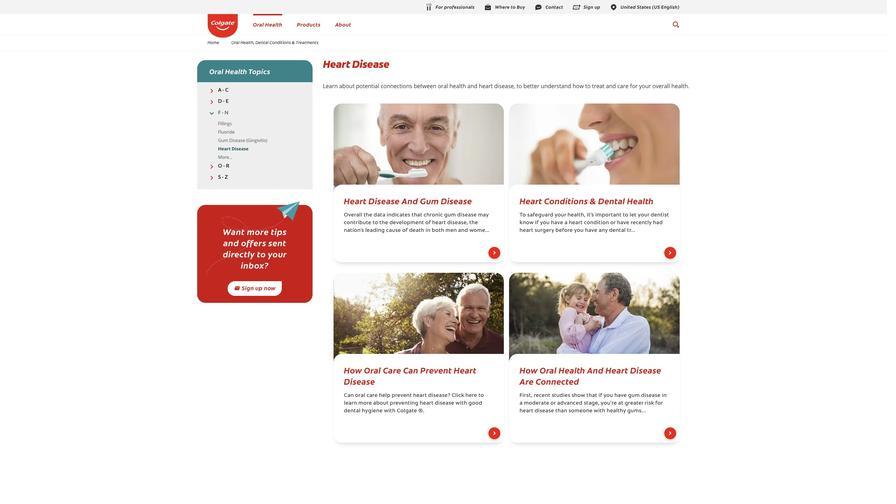 Task type: locate. For each thing, give the bounding box(es) containing it.
0 vertical spatial if
[[535, 220, 539, 226]]

0 horizontal spatial gum
[[445, 213, 456, 218]]

that
[[412, 213, 423, 218], [587, 393, 598, 399]]

more
[[247, 226, 269, 237], [359, 401, 372, 406]]

1 vertical spatial you
[[575, 228, 584, 233]]

about
[[339, 82, 355, 90], [373, 401, 389, 406]]

0 horizontal spatial if
[[535, 220, 539, 226]]

disease, left better
[[495, 82, 516, 90]]

1 horizontal spatial if
[[599, 393, 603, 399]]

to inside to safeguard your health, it's important to let your dentist know if you have a heart condition or have recently had heart surgery before you have any dental tr...
[[623, 213, 629, 218]]

0 vertical spatial gum
[[218, 137, 228, 143]]

know
[[520, 220, 534, 226]]

f - n
[[218, 110, 229, 116]]

or inside to safeguard your health, it's important to let your dentist know if you have a heart condition or have recently had heart surgery before you have any dental tr...
[[611, 220, 616, 226]]

your up before
[[555, 213, 567, 218]]

oral right are
[[540, 364, 557, 376]]

more inside want more tips and offers sent directly to your inbox?
[[247, 226, 269, 237]]

1 horizontal spatial &
[[590, 195, 597, 206]]

gum down fluoride
[[218, 137, 228, 143]]

f
[[218, 110, 221, 116]]

o - r
[[218, 164, 230, 169]]

- for o
[[223, 164, 225, 169]]

1 vertical spatial about
[[373, 401, 389, 406]]

you're
[[601, 401, 617, 406]]

to inside "overall the data indicates that chronic gum disease may contribute to the development of heart disease, the nation's leading cause of death in both men and wome..."
[[373, 220, 378, 226]]

heart inside how oral care can prevent heart disease
[[454, 364, 477, 376]]

0 horizontal spatial how
[[344, 364, 362, 376]]

to up good
[[479, 393, 484, 399]]

- inside popup button
[[222, 110, 224, 116]]

can inside how oral care can prevent heart disease
[[403, 364, 419, 376]]

2 horizontal spatial the
[[470, 220, 478, 226]]

disease inside the can oral care help prevent heart disease? click here to learn more about preventing heart disease with good dental hygiene with colgate ®.
[[435, 401, 455, 406]]

that inside "overall the data indicates that chronic gum disease may contribute to the development of heart disease, the nation's leading cause of death in both men and wome..."
[[412, 213, 423, 218]]

oral left care
[[364, 364, 381, 376]]

and up first, recent studies show that if you have gum disease in a moderate or advanced stage, you're at greater risk for heart disease than someone with healthy gums...
[[587, 364, 604, 376]]

0 vertical spatial disease,
[[495, 82, 516, 90]]

1 horizontal spatial and
[[587, 364, 604, 376]]

1 horizontal spatial oral
[[438, 82, 448, 90]]

that inside first, recent studies show that if you have gum disease in a moderate or advanced stage, you're at greater risk for heart disease than someone with healthy gums...
[[587, 393, 598, 399]]

dental
[[256, 40, 269, 45], [599, 195, 625, 206]]

about right learn
[[339, 82, 355, 90]]

heart disease
[[323, 57, 389, 71]]

can up learn
[[344, 393, 354, 399]]

0 horizontal spatial gum
[[218, 137, 228, 143]]

heart inside how oral health and heart disease are connected
[[606, 364, 629, 376]]

0 vertical spatial that
[[412, 213, 423, 218]]

1 horizontal spatial the
[[380, 220, 388, 226]]

s
[[218, 175, 221, 180]]

0 horizontal spatial with
[[384, 409, 396, 414]]

1 vertical spatial in
[[662, 393, 667, 399]]

a up before
[[565, 220, 568, 226]]

0 horizontal spatial conditions
[[270, 40, 291, 45]]

care
[[618, 82, 629, 90], [367, 393, 378, 399]]

health up 'c'
[[225, 66, 247, 76]]

you up surgery
[[540, 220, 550, 226]]

dental left tr...
[[609, 228, 626, 233]]

sent
[[269, 237, 286, 249]]

n
[[225, 110, 229, 116]]

first, recent studies show that if you have gum disease in a moderate or advanced stage, you're at greater risk for heart disease than someone with healthy gums...
[[520, 393, 667, 414]]

1 vertical spatial dental
[[599, 195, 625, 206]]

0 horizontal spatial the
[[364, 213, 373, 218]]

and right men
[[459, 228, 468, 233]]

heart
[[323, 57, 350, 71], [218, 145, 231, 152], [344, 195, 367, 206], [520, 195, 543, 206], [454, 364, 477, 376], [606, 364, 629, 376]]

0 horizontal spatial can
[[344, 393, 354, 399]]

with down click
[[456, 401, 467, 406]]

2 horizontal spatial with
[[594, 409, 606, 414]]

1 vertical spatial disease,
[[448, 220, 468, 226]]

2 how from the left
[[520, 364, 538, 376]]

how for are
[[520, 364, 538, 376]]

how inside how oral health and heart disease are connected
[[520, 364, 538, 376]]

1 horizontal spatial more
[[359, 401, 372, 406]]

a - c button
[[197, 87, 313, 94]]

1 horizontal spatial in
[[662, 393, 667, 399]]

for
[[630, 82, 638, 90], [656, 401, 663, 406]]

1 vertical spatial if
[[599, 393, 603, 399]]

1 horizontal spatial how
[[520, 364, 538, 376]]

a - c
[[218, 88, 229, 93]]

overall
[[344, 213, 363, 218]]

1 horizontal spatial can
[[403, 364, 419, 376]]

1 horizontal spatial gum
[[420, 195, 439, 206]]

1 horizontal spatial that
[[587, 393, 598, 399]]

disease up risk
[[631, 364, 662, 376]]

tips
[[271, 226, 287, 237]]

1 horizontal spatial gum
[[629, 393, 640, 399]]

- for a
[[223, 88, 224, 93]]

how inside how oral care can prevent heart disease
[[344, 364, 362, 376]]

0 vertical spatial more
[[247, 226, 269, 237]]

to left better
[[517, 82, 522, 90]]

the up the wome...
[[470, 220, 478, 226]]

oral inside how oral care can prevent heart disease
[[364, 364, 381, 376]]

0 vertical spatial care
[[618, 82, 629, 90]]

0 vertical spatial for
[[630, 82, 638, 90]]

surgery
[[535, 228, 555, 233]]

to
[[517, 82, 522, 90], [586, 82, 591, 90], [623, 213, 629, 218], [373, 220, 378, 226], [257, 248, 266, 260], [479, 393, 484, 399]]

0 horizontal spatial and
[[402, 195, 418, 206]]

0 horizontal spatial care
[[367, 393, 378, 399]]

heart up 'at'
[[606, 364, 629, 376]]

contact icon image
[[535, 3, 543, 11]]

0 horizontal spatial in
[[426, 228, 431, 233]]

disease up learn
[[344, 375, 375, 387]]

for left the overall
[[630, 82, 638, 90]]

heart up to at the top right of the page
[[520, 195, 543, 206]]

0 vertical spatial you
[[540, 220, 550, 226]]

1 vertical spatial that
[[587, 393, 598, 399]]

or down studies
[[551, 401, 556, 406]]

- right f
[[222, 110, 224, 116]]

if inside first, recent studies show that if you have gum disease in a moderate or advanced stage, you're at greater risk for heart disease than someone with healthy gums...
[[599, 393, 603, 399]]

0 horizontal spatial disease,
[[448, 220, 468, 226]]

0 vertical spatial dental
[[609, 228, 626, 233]]

0 vertical spatial or
[[611, 220, 616, 226]]

someone
[[569, 409, 593, 414]]

topics
[[249, 66, 270, 76]]

gum up the greater
[[629, 393, 640, 399]]

0 horizontal spatial that
[[412, 213, 423, 218]]

1 vertical spatial can
[[344, 393, 354, 399]]

gum
[[445, 213, 456, 218], [629, 393, 640, 399]]

oral left health
[[438, 82, 448, 90]]

to left the 'sent'
[[257, 248, 266, 260]]

to up leading
[[373, 220, 378, 226]]

at
[[619, 401, 624, 406]]

to inside want more tips and offers sent directly to your inbox?
[[257, 248, 266, 260]]

if up you're
[[599, 393, 603, 399]]

how up first,
[[520, 364, 538, 376]]

moderate
[[524, 401, 550, 406]]

0 vertical spatial a
[[565, 220, 568, 226]]

overall
[[653, 82, 670, 90]]

0 horizontal spatial more
[[247, 226, 269, 237]]

a inside first, recent studies show that if you have gum disease in a moderate or advanced stage, you're at greater risk for heart disease than someone with healthy gums...
[[520, 401, 523, 406]]

1 vertical spatial oral
[[355, 393, 365, 399]]

between
[[414, 82, 437, 90]]

gum
[[218, 137, 228, 143], [420, 195, 439, 206]]

dental right health,
[[256, 40, 269, 45]]

products
[[297, 21, 321, 28]]

both
[[432, 228, 445, 233]]

you up you're
[[604, 393, 614, 399]]

that up development
[[412, 213, 423, 218]]

oral up a
[[209, 66, 224, 76]]

0 vertical spatial oral
[[438, 82, 448, 90]]

conditions up health,
[[545, 195, 588, 206]]

of down development
[[403, 228, 408, 233]]

fillings fluoride gum disease (gingivitis) heart disease more...
[[218, 120, 267, 160]]

and left offers
[[223, 237, 239, 249]]

None search field
[[673, 17, 680, 31]]

dental up important
[[599, 195, 625, 206]]

1 horizontal spatial about
[[373, 401, 389, 406]]

the left the data
[[364, 213, 373, 218]]

the down the data
[[380, 220, 388, 226]]

gum up chronic
[[420, 195, 439, 206]]

- right a
[[223, 88, 224, 93]]

a down first,
[[520, 401, 523, 406]]

0 horizontal spatial a
[[520, 401, 523, 406]]

about down help
[[373, 401, 389, 406]]

0 vertical spatial dental
[[256, 40, 269, 45]]

cause
[[386, 228, 401, 233]]

1 horizontal spatial or
[[611, 220, 616, 226]]

directly
[[223, 248, 255, 260]]

heart
[[479, 82, 493, 90], [432, 220, 446, 226], [569, 220, 583, 226], [520, 228, 534, 233], [413, 393, 427, 399], [420, 401, 434, 406], [520, 409, 534, 414]]

care right treat
[[618, 82, 629, 90]]

oral left health,
[[232, 40, 240, 45]]

0 horizontal spatial about
[[339, 82, 355, 90]]

oral
[[438, 82, 448, 90], [355, 393, 365, 399]]

have up before
[[551, 220, 564, 226]]

dental inside to safeguard your health, it's important to let your dentist know if you have a heart condition or have recently had heart surgery before you have any dental tr...
[[609, 228, 626, 233]]

2 vertical spatial you
[[604, 393, 614, 399]]

for right risk
[[656, 401, 663, 406]]

1 vertical spatial of
[[403, 228, 408, 233]]

1 vertical spatial care
[[367, 393, 378, 399]]

for inside first, recent studies show that if you have gum disease in a moderate or advanced stage, you're at greater risk for heart disease than someone with healthy gums...
[[656, 401, 663, 406]]

you
[[540, 220, 550, 226], [575, 228, 584, 233], [604, 393, 614, 399]]

care inside the can oral care help prevent heart disease? click here to learn more about preventing heart disease with good dental hygiene with colgate ®.
[[367, 393, 378, 399]]

before
[[556, 228, 573, 233]]

oral up learn
[[355, 393, 365, 399]]

- right s
[[222, 175, 224, 180]]

prevent
[[392, 393, 412, 399]]

2 horizontal spatial you
[[604, 393, 614, 399]]

0 vertical spatial gum
[[445, 213, 456, 218]]

0 vertical spatial about
[[339, 82, 355, 90]]

tr...
[[628, 228, 636, 233]]

health,
[[568, 213, 586, 218]]

1 horizontal spatial a
[[565, 220, 568, 226]]

disease up risk
[[642, 393, 661, 399]]

that up stage,
[[587, 393, 598, 399]]

your down tips
[[268, 248, 287, 260]]

oral up health,
[[253, 21, 264, 28]]

heart conditions & dental health
[[520, 195, 654, 206]]

gum disease (gingivitis) link
[[218, 137, 267, 143]]

1 horizontal spatial for
[[656, 401, 663, 406]]

- inside dropdown button
[[223, 88, 224, 93]]

1 vertical spatial dental
[[344, 409, 361, 414]]

care left help
[[367, 393, 378, 399]]

if inside to safeguard your health, it's important to let your dentist know if you have a heart condition or have recently had heart surgery before you have any dental tr...
[[535, 220, 539, 226]]

1 vertical spatial gum
[[629, 393, 640, 399]]

gum up men
[[445, 213, 456, 218]]

0 horizontal spatial for
[[630, 82, 638, 90]]

f - n menu
[[197, 120, 313, 162]]

or down important
[[611, 220, 616, 226]]

0 vertical spatial and
[[402, 195, 418, 206]]

can right care
[[403, 364, 419, 376]]

condition
[[584, 220, 609, 226]]

how oral health and heart disease are connected
[[520, 364, 662, 387]]

inbox?
[[241, 259, 269, 271]]

- left r
[[223, 164, 225, 169]]

disease up the data
[[369, 195, 400, 206]]

& left treatments
[[292, 40, 295, 45]]

disease inside "overall the data indicates that chronic gum disease may contribute to the development of heart disease, the nation's leading cause of death in both men and wome..."
[[458, 213, 477, 218]]

- left the e
[[223, 99, 225, 104]]

to left "let"
[[623, 213, 629, 218]]

disease
[[352, 57, 389, 71], [229, 137, 245, 143], [232, 145, 249, 152], [369, 195, 400, 206], [441, 195, 472, 206], [631, 364, 662, 376], [344, 375, 375, 387]]

d - e button
[[197, 99, 313, 105]]

and inside want more tips and offers sent directly to your inbox?
[[223, 237, 239, 249]]

&
[[292, 40, 295, 45], [590, 195, 597, 206]]

men
[[446, 228, 457, 233]]

let
[[630, 213, 637, 218]]

disease left "may" at the right top of the page
[[458, 213, 477, 218]]

disease down the disease?
[[435, 401, 455, 406]]

studies
[[552, 393, 571, 399]]

0 horizontal spatial or
[[551, 401, 556, 406]]

or
[[611, 220, 616, 226], [551, 401, 556, 406]]

more left tips
[[247, 226, 269, 237]]

of
[[426, 220, 431, 226], [403, 228, 408, 233]]

had
[[653, 220, 663, 226]]

®.
[[419, 409, 425, 414]]

treat
[[592, 82, 605, 90]]

1 vertical spatial for
[[656, 401, 663, 406]]

0 vertical spatial of
[[426, 220, 431, 226]]

if down safeguard
[[535, 220, 539, 226]]

disease up potential in the top left of the page
[[352, 57, 389, 71]]

heart up here
[[454, 364, 477, 376]]

if
[[535, 220, 539, 226], [599, 393, 603, 399]]

1 horizontal spatial dental
[[609, 228, 626, 233]]

health up show
[[559, 364, 586, 376]]

1 vertical spatial conditions
[[545, 195, 588, 206]]

& up it's
[[590, 195, 597, 206]]

oral inside popup button
[[209, 66, 224, 76]]

1 vertical spatial or
[[551, 401, 556, 406]]

0 vertical spatial in
[[426, 228, 431, 233]]

0 horizontal spatial you
[[540, 220, 550, 226]]

more up hygiene
[[359, 401, 372, 406]]

0 vertical spatial &
[[292, 40, 295, 45]]

that for gum
[[412, 213, 423, 218]]

of down chronic
[[426, 220, 431, 226]]

conditions down the oral health "dropdown button"
[[270, 40, 291, 45]]

1 horizontal spatial of
[[426, 220, 431, 226]]

you right before
[[575, 228, 584, 233]]

how oral care can prevent heart disease
[[344, 364, 477, 387]]

1 how from the left
[[344, 364, 362, 376]]

connected
[[536, 375, 580, 387]]

health up oral health, dental conditions & treatments
[[265, 21, 283, 28]]

1 horizontal spatial disease,
[[495, 82, 516, 90]]

potential
[[356, 82, 380, 90]]

your
[[640, 82, 651, 90], [555, 213, 567, 218], [638, 213, 650, 218], [268, 248, 287, 260]]

-
[[223, 88, 224, 93], [223, 99, 225, 104], [222, 110, 224, 116], [223, 164, 225, 169], [222, 175, 224, 180]]

1 horizontal spatial you
[[575, 228, 584, 233]]

disease inside how oral health and heart disease are connected
[[631, 364, 662, 376]]

home link
[[203, 40, 224, 45]]

heart up 'more...' 'link'
[[218, 145, 231, 152]]

0 horizontal spatial &
[[292, 40, 295, 45]]

0 vertical spatial can
[[403, 364, 419, 376]]

disease, up men
[[448, 220, 468, 226]]

can oral care help prevent heart disease? click here to learn more about preventing heart disease with good dental hygiene with colgate ®.
[[344, 393, 484, 414]]

in inside first, recent studies show that if you have gum disease in a moderate or advanced stage, you're at greater risk for heart disease than someone with healthy gums...
[[662, 393, 667, 399]]

disease inside how oral care can prevent heart disease
[[344, 375, 375, 387]]

0 horizontal spatial dental
[[344, 409, 361, 414]]

1 vertical spatial and
[[587, 364, 604, 376]]

0 horizontal spatial oral
[[355, 393, 365, 399]]

1 vertical spatial a
[[520, 401, 523, 406]]

and up indicates
[[402, 195, 418, 206]]

with down stage,
[[594, 409, 606, 414]]

how up learn
[[344, 364, 362, 376]]

have up 'at'
[[615, 393, 627, 399]]

dental down learn
[[344, 409, 361, 414]]

1 vertical spatial more
[[359, 401, 372, 406]]

with down help
[[384, 409, 396, 414]]



Task type: vqa. For each thing, say whether or not it's contained in the screenshot.
the 'Shop.Colgate.com' link
no



Task type: describe. For each thing, give the bounding box(es) containing it.
your inside want more tips and offers sent directly to your inbox?
[[268, 248, 287, 260]]

click
[[452, 393, 465, 399]]

more... link
[[218, 154, 233, 160]]

1 horizontal spatial dental
[[599, 195, 625, 206]]

o
[[218, 164, 222, 169]]

d - e
[[218, 99, 229, 104]]

health,
[[241, 40, 255, 45]]

to safeguard your health, it's important to let your dentist know if you have a heart condition or have recently had heart surgery before you have any dental tr...
[[520, 213, 669, 233]]

sign up icon image
[[573, 3, 581, 11]]

that for and
[[587, 393, 598, 399]]

here
[[466, 393, 477, 399]]

offers
[[241, 237, 266, 249]]

in inside "overall the data indicates that chronic gum disease may contribute to the development of heart disease, the nation's leading cause of death in both men and wome..."
[[426, 228, 431, 233]]

s - z button
[[197, 175, 313, 181]]

preventing
[[390, 401, 419, 406]]

death
[[409, 228, 425, 233]]

1 horizontal spatial with
[[456, 401, 467, 406]]

1 vertical spatial &
[[590, 195, 597, 206]]

heart disease link
[[218, 145, 249, 152]]

oral inside how oral health and heart disease are connected
[[540, 364, 557, 376]]

health.
[[672, 82, 690, 90]]

disease?
[[429, 393, 451, 399]]

and inside how oral health and heart disease are connected
[[587, 364, 604, 376]]

have inside first, recent studies show that if you have gum disease in a moderate or advanced stage, you're at greater risk for heart disease than someone with healthy gums...
[[615, 393, 627, 399]]

1 horizontal spatial conditions
[[545, 195, 588, 206]]

1 horizontal spatial care
[[618, 82, 629, 90]]

where to buy icon image
[[484, 3, 492, 11]]

learn
[[323, 82, 338, 90]]

oral for oral health topics
[[209, 66, 224, 76]]

learn about potential connections between oral health and heart disease, to better understand how to treat and care for your overall health.
[[323, 82, 690, 90]]

heart up overall at the left top
[[344, 195, 367, 206]]

about
[[335, 21, 351, 28]]

r
[[226, 164, 230, 169]]

to inside the can oral care help prevent heart disease? click here to learn more about preventing heart disease with good dental hygiene with colgate ®.
[[479, 393, 484, 399]]

have down condition
[[585, 228, 598, 233]]

o - r button
[[197, 163, 313, 169]]

are
[[520, 375, 534, 387]]

and right treat
[[606, 82, 616, 90]]

oral health topics
[[209, 66, 270, 76]]

products button
[[297, 21, 321, 28]]

health inside how oral health and heart disease are connected
[[559, 364, 586, 376]]

oral health
[[253, 21, 283, 28]]

paper airplane image
[[206, 198, 304, 281]]

sign
[[242, 284, 254, 292]]

want more tips and offers sent directly to your inbox?
[[223, 226, 287, 271]]

fillings link
[[218, 120, 232, 127]]

0 vertical spatial conditions
[[270, 40, 291, 45]]

fluoride
[[218, 129, 235, 135]]

to
[[520, 213, 526, 218]]

more inside the can oral care help prevent heart disease? click here to learn more about preventing heart disease with good dental hygiene with colgate ®.
[[359, 401, 372, 406]]

1 vertical spatial gum
[[420, 195, 439, 206]]

have up tr...
[[617, 220, 630, 226]]

0 horizontal spatial of
[[403, 228, 408, 233]]

fillings
[[218, 120, 232, 127]]

more...
[[218, 154, 233, 160]]

healthy
[[607, 409, 626, 414]]

up
[[256, 284, 263, 292]]

gums...
[[628, 409, 646, 414]]

oral inside the can oral care help prevent heart disease? click here to learn more about preventing heart disease with good dental hygiene with colgate ®.
[[355, 393, 365, 399]]

e
[[226, 99, 229, 104]]

location icon image
[[610, 3, 618, 11]]

recent
[[534, 393, 551, 399]]

care
[[383, 364, 401, 376]]

oral health, dental conditions & treatments link
[[227, 40, 323, 45]]

greater
[[625, 401, 644, 406]]

how for disease
[[344, 364, 362, 376]]

sign up now link
[[228, 281, 282, 296]]

heart inside fillings fluoride gum disease (gingivitis) heart disease more...
[[218, 145, 231, 152]]

heart up learn
[[323, 57, 350, 71]]

- for s
[[222, 175, 224, 180]]

health
[[450, 82, 466, 90]]

you inside first, recent studies show that if you have gum disease in a moderate or advanced stage, you're at greater risk for heart disease than someone with healthy gums...
[[604, 393, 614, 399]]

safeguard
[[528, 213, 554, 218]]

and inside "overall the data indicates that chronic gum disease may contribute to the development of heart disease, the nation's leading cause of death in both men and wome..."
[[459, 228, 468, 233]]

z
[[225, 175, 228, 180]]

about inside the can oral care help prevent heart disease? click here to learn more about preventing heart disease with good dental hygiene with colgate ®.
[[373, 401, 389, 406]]

about button
[[335, 21, 351, 28]]

disease up chronic
[[441, 195, 472, 206]]

leading
[[366, 228, 385, 233]]

stage,
[[584, 401, 600, 406]]

colgate® logo image
[[208, 14, 238, 38]]

oral health, dental conditions & treatments
[[232, 40, 319, 45]]

important
[[596, 213, 622, 218]]

d
[[218, 99, 222, 104]]

can inside the can oral care help prevent heart disease? click here to learn more about preventing heart disease with good dental hygiene with colgate ®.
[[344, 393, 354, 399]]

gum inside "overall the data indicates that chronic gum disease may contribute to the development of heart disease, the nation's leading cause of death in both men and wome..."
[[445, 213, 456, 218]]

heart inside first, recent studies show that if you have gum disease in a moderate or advanced stage, you're at greater risk for heart disease than someone with healthy gums...
[[520, 409, 534, 414]]

your up recently
[[638, 213, 650, 218]]

and right health
[[468, 82, 478, 90]]

a
[[218, 88, 221, 93]]

overall the data indicates that chronic gum disease may contribute to the development of heart disease, the nation's leading cause of death in both men and wome...
[[344, 213, 490, 233]]

to right how
[[586, 82, 591, 90]]

- for f
[[222, 110, 224, 116]]

disease down gum disease (gingivitis) link
[[232, 145, 249, 152]]

fluoride link
[[218, 129, 235, 135]]

disease up heart disease link
[[229, 137, 245, 143]]

(gingivitis)
[[246, 137, 267, 143]]

learn
[[344, 401, 357, 406]]

understand
[[541, 82, 572, 90]]

0 horizontal spatial dental
[[256, 40, 269, 45]]

indicates
[[387, 213, 411, 218]]

f - n button
[[197, 110, 313, 116]]

recently
[[631, 220, 652, 226]]

home
[[208, 40, 219, 45]]

- for d
[[223, 99, 225, 104]]

heart disease and gum disease
[[344, 195, 472, 206]]

may
[[478, 213, 489, 218]]

dentist
[[651, 213, 669, 218]]

sign up now
[[242, 284, 276, 292]]

for professionals icon image
[[425, 3, 433, 12]]

show
[[572, 393, 586, 399]]

c
[[225, 88, 229, 93]]

prevent
[[421, 364, 452, 376]]

disease down moderate
[[535, 409, 554, 414]]

any
[[599, 228, 608, 233]]

oral health topics button
[[197, 60, 313, 82]]

or inside first, recent studies show that if you have gum disease in a moderate or advanced stage, you're at greater risk for heart disease than someone with healthy gums...
[[551, 401, 556, 406]]

a inside to safeguard your health, it's important to let your dentist know if you have a heart condition or have recently had heart surgery before you have any dental tr...
[[565, 220, 568, 226]]

health inside popup button
[[225, 66, 247, 76]]

better
[[524, 82, 540, 90]]

dental inside the can oral care help prevent heart disease? click here to learn more about preventing heart disease with good dental hygiene with colgate ®.
[[344, 409, 361, 414]]

oral for oral health, dental conditions & treatments
[[232, 40, 240, 45]]

with inside first, recent studies show that if you have gum disease in a moderate or advanced stage, you're at greater risk for heart disease than someone with healthy gums...
[[594, 409, 606, 414]]

gum inside fillings fluoride gum disease (gingivitis) heart disease more...
[[218, 137, 228, 143]]

nation's
[[344, 228, 364, 233]]

health up "let"
[[627, 195, 654, 206]]

first,
[[520, 393, 533, 399]]

colgate
[[397, 409, 417, 414]]

disease, inside "overall the data indicates that chronic gum disease may contribute to the development of heart disease, the nation's leading cause of death in both men and wome..."
[[448, 220, 468, 226]]

now
[[264, 284, 276, 292]]

oral health button
[[253, 21, 283, 28]]

gum inside first, recent studies show that if you have gum disease in a moderate or advanced stage, you're at greater risk for heart disease than someone with healthy gums...
[[629, 393, 640, 399]]

data
[[374, 213, 386, 218]]

your left the overall
[[640, 82, 651, 90]]

oral for oral health
[[253, 21, 264, 28]]

development
[[390, 220, 424, 226]]

heart inside "overall the data indicates that chronic gum disease may contribute to the development of heart disease, the nation's leading cause of death in both men and wome..."
[[432, 220, 446, 226]]



